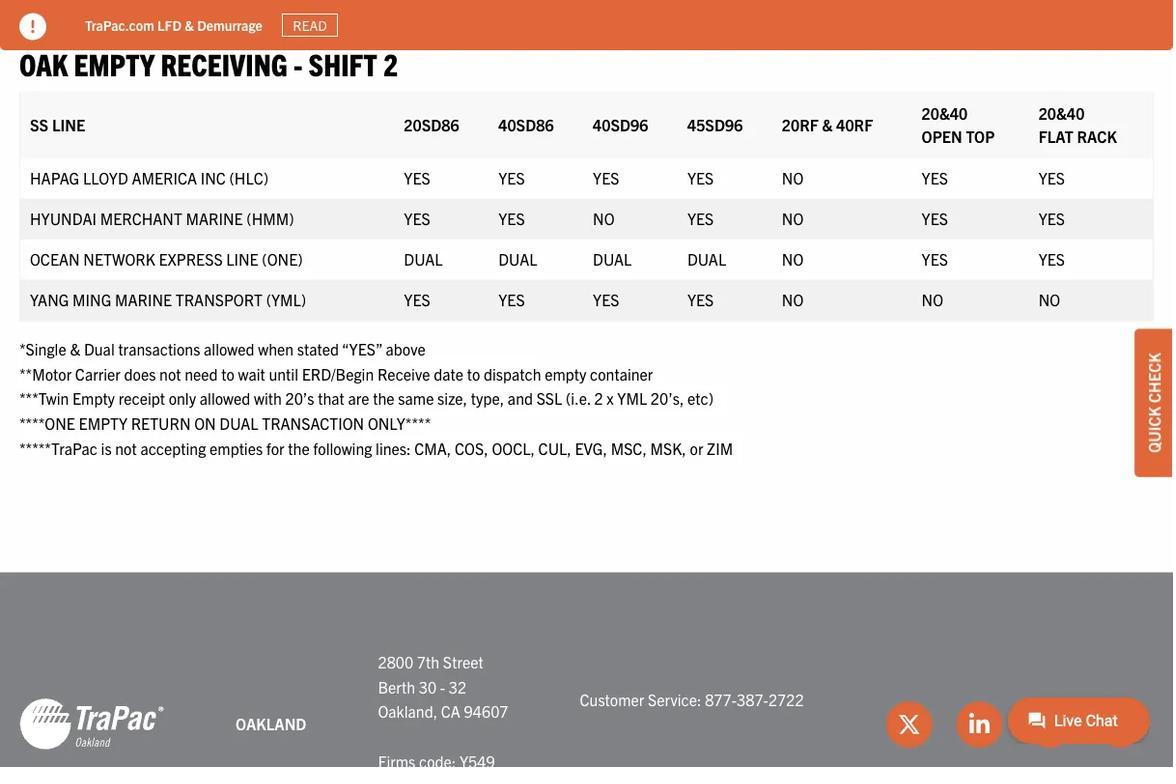 Task type: locate. For each thing, give the bounding box(es) containing it.
20&40 inside 20&40 flat rack
[[1039, 103, 1085, 123]]

marine for (hmm)
[[186, 209, 243, 228]]

yang
[[30, 290, 69, 309]]

receipt
[[119, 389, 165, 408]]

20&40 inside 20&40 open top
[[922, 103, 968, 123]]

empty down trapac.com
[[74, 45, 155, 83]]

0 horizontal spatial marine
[[115, 290, 172, 309]]

(hmm)
[[247, 209, 294, 228]]

1 horizontal spatial the
[[373, 389, 395, 408]]

20rf
[[782, 115, 819, 134]]

20&40 open top
[[922, 103, 995, 146]]

1 vertical spatial marine
[[115, 290, 172, 309]]

2 vertical spatial &
[[70, 340, 80, 359]]

receiving
[[161, 45, 288, 83]]

2 right the shift
[[383, 45, 398, 83]]

transport
[[176, 290, 263, 309]]

oak
[[19, 45, 68, 83]]

30
[[419, 677, 437, 697]]

empty
[[72, 389, 115, 408]]

etc)
[[688, 389, 714, 408]]

open
[[922, 127, 963, 146]]

0 vertical spatial &
[[185, 16, 194, 33]]

20rf & 40rf
[[782, 115, 874, 134]]

transactions
[[118, 340, 200, 359]]

2722
[[769, 690, 804, 709]]

merchant
[[100, 209, 182, 228]]

ssl
[[537, 389, 563, 408]]

dispatch
[[484, 364, 542, 384]]

0 vertical spatial the
[[373, 389, 395, 408]]

following
[[313, 439, 372, 458]]

1 horizontal spatial &
[[185, 16, 194, 33]]

1 horizontal spatial to
[[467, 364, 480, 384]]

until
[[269, 364, 299, 384]]

above
[[386, 340, 426, 359]]

express
[[159, 249, 223, 269]]

0 horizontal spatial 2
[[383, 45, 398, 83]]

- right 30
[[440, 677, 446, 697]]

1 horizontal spatial line
[[226, 249, 259, 269]]

oocl,
[[492, 439, 535, 458]]

demurrage
[[197, 16, 263, 33]]

20&40 for flat
[[1039, 103, 1085, 123]]

0 horizontal spatial not
[[115, 439, 137, 458]]

oakland
[[236, 714, 307, 734]]

& for *single & dual transactions allowed when stated "yes" above **motor carrier does not need to wait until erd/begin receive date to dispatch empty container ***twin empty receipt only allowed with 20's that are the same size, type, and ssl (i.e. 2 x yml 20's, etc) ****one empty return on dual transaction only**** *****trapac is not accepting empties for the following lines: cma, cos, oocl, cul, evg, msc, msk, or zim
[[70, 340, 80, 359]]

zim
[[707, 439, 733, 458]]

x
[[607, 389, 614, 408]]

to left wait
[[222, 364, 235, 384]]

marine down ocean network express line (one)
[[115, 290, 172, 309]]

quick check
[[1145, 353, 1164, 453]]

line right "ss"
[[52, 115, 85, 134]]

0 vertical spatial line
[[52, 115, 85, 134]]

the right are
[[373, 389, 395, 408]]

20&40 up the open on the top right of page
[[922, 103, 968, 123]]

line left (one)
[[226, 249, 259, 269]]

lfd
[[158, 16, 182, 33]]

1 vertical spatial allowed
[[200, 389, 251, 408]]

2 left x
[[595, 389, 603, 408]]

& right 20rf
[[823, 115, 833, 134]]

1 vertical spatial -
[[440, 677, 446, 697]]

are
[[348, 389, 370, 408]]

marine down inc
[[186, 209, 243, 228]]

ocean
[[30, 249, 80, 269]]

2 to from the left
[[467, 364, 480, 384]]

allowed up wait
[[204, 340, 255, 359]]

ca
[[441, 702, 461, 721]]

allowed up on
[[200, 389, 251, 408]]

empty up is
[[79, 414, 128, 433]]

street
[[443, 653, 484, 672]]

20&40 for open
[[922, 103, 968, 123]]

& left dual
[[70, 340, 80, 359]]

the right for
[[288, 439, 310, 458]]

40rf
[[837, 115, 874, 134]]

45sd96
[[688, 115, 743, 134]]

20's,
[[651, 389, 684, 408]]

20sd86
[[404, 115, 460, 134]]

*single & dual transactions allowed when stated "yes" above **motor carrier does not need to wait until erd/begin receive date to dispatch empty container ***twin empty receipt only allowed with 20's that are the same size, type, and ssl (i.e. 2 x yml 20's, etc) ****one empty return on dual transaction only**** *****trapac is not accepting empties for the following lines: cma, cos, oocl, cul, evg, msc, msk, or zim
[[19, 340, 733, 458]]

2 horizontal spatial &
[[823, 115, 833, 134]]

america
[[132, 168, 197, 187]]

trapac.com
[[85, 16, 154, 33]]

on
[[194, 414, 216, 433]]

not down 'transactions' on the top left of the page
[[160, 364, 181, 384]]

& for 20rf & 40rf
[[823, 115, 833, 134]]

"yes"
[[342, 340, 382, 359]]

& inside *single & dual transactions allowed when stated "yes" above **motor carrier does not need to wait until erd/begin receive date to dispatch empty container ***twin empty receipt only allowed with 20's that are the same size, type, and ssl (i.e. 2 x yml 20's, etc) ****one empty return on dual transaction only**** *****trapac is not accepting empties for the following lines: cma, cos, oocl, cul, evg, msc, msk, or zim
[[70, 340, 80, 359]]

7th
[[417, 653, 440, 672]]

customer service: 877-387-2722
[[580, 690, 804, 709]]

20&40
[[922, 103, 968, 123], [1039, 103, 1085, 123]]

oakland,
[[378, 702, 438, 721]]

0 horizontal spatial the
[[288, 439, 310, 458]]

shift
[[309, 45, 377, 83]]

1 vertical spatial empty
[[79, 414, 128, 433]]

empty
[[545, 364, 587, 384]]

to right 'date'
[[467, 364, 480, 384]]

1 to from the left
[[222, 364, 235, 384]]

**motor
[[19, 364, 72, 384]]

lloyd
[[83, 168, 128, 187]]

allowed
[[204, 340, 255, 359], [200, 389, 251, 408]]

2 20&40 from the left
[[1039, 103, 1085, 123]]

trapac.com lfd & demurrage
[[85, 16, 263, 33]]

- down read link
[[294, 45, 303, 83]]

1 horizontal spatial 20&40
[[1039, 103, 1085, 123]]

0 vertical spatial marine
[[186, 209, 243, 228]]

0 vertical spatial not
[[160, 364, 181, 384]]

read link
[[282, 13, 338, 37]]

footer
[[0, 573, 1174, 767]]

1 horizontal spatial 2
[[595, 389, 603, 408]]

& right lfd
[[185, 16, 194, 33]]

1 vertical spatial not
[[115, 439, 137, 458]]

erd/begin
[[302, 364, 374, 384]]

0 horizontal spatial 20&40
[[922, 103, 968, 123]]

0 horizontal spatial to
[[222, 364, 235, 384]]

1 vertical spatial 2
[[595, 389, 603, 408]]

0 vertical spatial 2
[[383, 45, 398, 83]]

2 inside *single & dual transactions allowed when stated "yes" above **motor carrier does not need to wait until erd/begin receive date to dispatch empty container ***twin empty receipt only allowed with 20's that are the same size, type, and ssl (i.e. 2 x yml 20's, etc) ****one empty return on dual transaction only**** *****trapac is not accepting empties for the following lines: cma, cos, oocl, cul, evg, msc, msk, or zim
[[595, 389, 603, 408]]

ss
[[30, 115, 49, 134]]

not
[[160, 364, 181, 384], [115, 439, 137, 458]]

- inside 2800 7th street berth 30 - 32 oakland, ca 94607
[[440, 677, 446, 697]]

receive
[[378, 364, 430, 384]]

marine for transport
[[115, 290, 172, 309]]

0 vertical spatial empty
[[74, 45, 155, 83]]

the
[[373, 389, 395, 408], [288, 439, 310, 458]]

20&40 up flat
[[1039, 103, 1085, 123]]

rack
[[1078, 127, 1118, 146]]

container
[[590, 364, 654, 384]]

no
[[782, 168, 804, 187], [593, 209, 615, 228], [782, 209, 804, 228], [782, 249, 804, 269], [782, 290, 804, 309], [922, 290, 944, 309], [1039, 290, 1061, 309]]

customer
[[580, 690, 645, 709]]

0 horizontal spatial -
[[294, 45, 303, 83]]

ocean network express line (one)
[[30, 249, 303, 269]]

1 vertical spatial line
[[226, 249, 259, 269]]

1 20&40 from the left
[[922, 103, 968, 123]]

1 vertical spatial &
[[823, 115, 833, 134]]

1 horizontal spatial -
[[440, 677, 446, 697]]

not right is
[[115, 439, 137, 458]]

to
[[222, 364, 235, 384], [467, 364, 480, 384]]

yang ming marine transport (yml)
[[30, 290, 306, 309]]

1 horizontal spatial marine
[[186, 209, 243, 228]]

0 horizontal spatial &
[[70, 340, 80, 359]]

2800
[[378, 653, 414, 672]]

with
[[254, 389, 282, 408]]

(yml)
[[266, 290, 306, 309]]



Task type: describe. For each thing, give the bounding box(es) containing it.
(one)
[[262, 249, 303, 269]]

inc
[[201, 168, 226, 187]]

40sd86
[[499, 115, 554, 134]]

top
[[967, 127, 995, 146]]

berth
[[378, 677, 416, 697]]

*****trapac
[[19, 439, 97, 458]]

hyundai
[[30, 209, 97, 228]]

or
[[690, 439, 704, 458]]

carrier
[[75, 364, 121, 384]]

oak empty receiving                - shift 2
[[19, 45, 398, 83]]

solid image
[[19, 13, 46, 40]]

cos,
[[455, 439, 489, 458]]

20&40 flat rack
[[1039, 103, 1118, 146]]

same
[[398, 389, 434, 408]]

msc,
[[611, 439, 647, 458]]

quick check link
[[1135, 329, 1174, 477]]

1 vertical spatial the
[[288, 439, 310, 458]]

94607
[[464, 702, 509, 721]]

cma,
[[415, 439, 451, 458]]

msk,
[[651, 439, 687, 458]]

empties
[[210, 439, 263, 458]]

40sd96
[[593, 115, 649, 134]]

hyundai merchant marine (hmm)
[[30, 209, 294, 228]]

type,
[[471, 389, 504, 408]]

1 horizontal spatial not
[[160, 364, 181, 384]]

oakland image
[[19, 697, 164, 751]]

and
[[508, 389, 533, 408]]

wait
[[238, 364, 266, 384]]

387-
[[737, 690, 769, 709]]

date
[[434, 364, 464, 384]]

service:
[[648, 690, 702, 709]]

does
[[124, 364, 156, 384]]

only****
[[368, 414, 431, 433]]

0 vertical spatial allowed
[[204, 340, 255, 359]]

stated
[[297, 340, 339, 359]]

flat
[[1039, 127, 1074, 146]]

hapag lloyd america inc (hlc)
[[30, 168, 269, 187]]

when
[[258, 340, 294, 359]]

****one
[[19, 414, 75, 433]]

read
[[293, 16, 327, 34]]

footer containing 2800 7th street
[[0, 573, 1174, 767]]

ss line
[[30, 115, 85, 134]]

***twin
[[19, 389, 69, 408]]

(i.e.
[[566, 389, 591, 408]]

for
[[266, 439, 285, 458]]

is
[[101, 439, 112, 458]]

accepting
[[140, 439, 206, 458]]

network
[[83, 249, 155, 269]]

empty inside *single & dual transactions allowed when stated "yes" above **motor carrier does not need to wait until erd/begin receive date to dispatch empty container ***twin empty receipt only allowed with 20's that are the same size, type, and ssl (i.e. 2 x yml 20's, etc) ****one empty return on dual transaction only**** *****trapac is not accepting empties for the following lines: cma, cos, oocl, cul, evg, msc, msk, or zim
[[79, 414, 128, 433]]

transaction
[[262, 414, 364, 433]]

20's
[[285, 389, 315, 408]]

check
[[1145, 353, 1164, 403]]

return
[[131, 414, 191, 433]]

0 vertical spatial -
[[294, 45, 303, 83]]

32
[[449, 677, 467, 697]]

dual inside *single & dual transactions allowed when stated "yes" above **motor carrier does not need to wait until erd/begin receive date to dispatch empty container ***twin empty receipt only allowed with 20's that are the same size, type, and ssl (i.e. 2 x yml 20's, etc) ****one empty return on dual transaction only**** *****trapac is not accepting empties for the following lines: cma, cos, oocl, cul, evg, msc, msk, or zim
[[220, 414, 258, 433]]

*single
[[19, 340, 66, 359]]

quick
[[1145, 407, 1164, 453]]

that
[[318, 389, 345, 408]]

0 horizontal spatial line
[[52, 115, 85, 134]]

hapag
[[30, 168, 79, 187]]

lines:
[[376, 439, 411, 458]]

yml
[[618, 389, 647, 408]]

877-
[[705, 690, 737, 709]]

evg,
[[575, 439, 608, 458]]

dual
[[84, 340, 115, 359]]

need
[[185, 364, 218, 384]]

ming
[[73, 290, 111, 309]]



Task type: vqa. For each thing, say whether or not it's contained in the screenshot.


